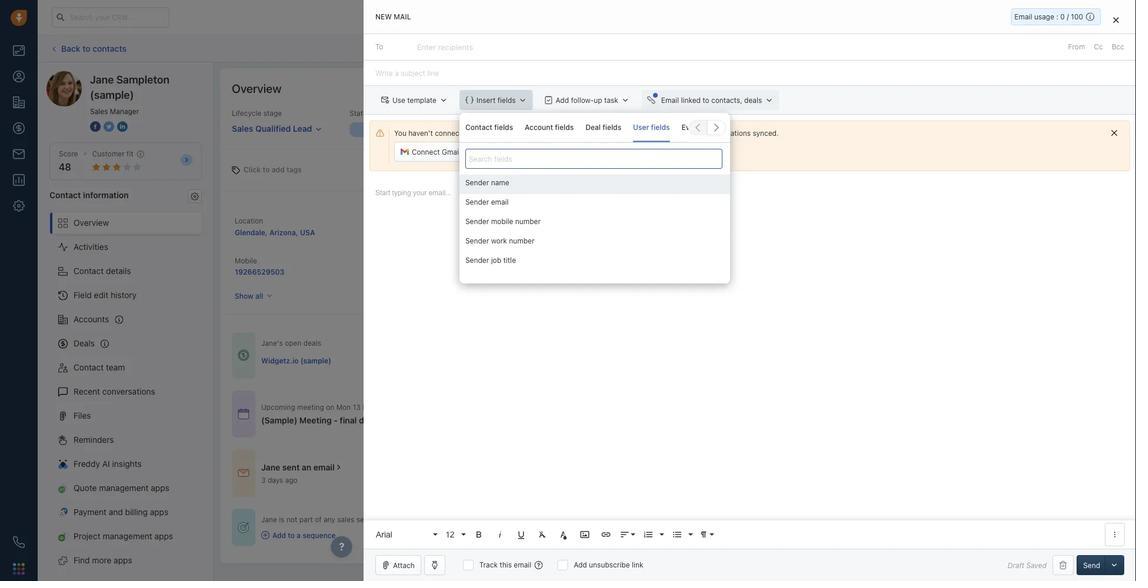 Task type: describe. For each thing, give the bounding box(es) containing it.
add to a sequence link
[[261, 531, 391, 541]]

container_wx8msf4aqz5i3rn1 image for jane's open deals
[[238, 350, 250, 362]]

email for email usage : 0 / 100
[[1015, 13, 1033, 21]]

widgetz.io inside accounts widgetz.io (sample)
[[443, 228, 481, 236]]

deal inside button
[[1058, 44, 1072, 53]]

show
[[235, 292, 254, 300]]

contact for contact team
[[74, 363, 104, 373]]

accounts widgetz.io (sample)
[[443, 216, 513, 236]]

title
[[504, 256, 516, 265]]

not
[[287, 516, 298, 524]]

1 horizontal spatial (sample)
[[301, 357, 331, 365]]

this
[[500, 561, 512, 570]]

fields for deal fields
[[603, 123, 622, 132]]

bcc
[[1112, 43, 1125, 51]]

sent
[[282, 463, 300, 472]]

new mail
[[376, 13, 411, 21]]

jane sampleton (sample)
[[90, 73, 169, 101]]

19266529503
[[235, 268, 284, 276]]

open
[[285, 339, 302, 348]]

project
[[74, 532, 101, 542]]

user fields link
[[633, 113, 670, 142]]

arial button
[[372, 523, 439, 547]]

apps for find more apps
[[114, 556, 132, 566]]

reminders
[[74, 435, 114, 445]]

widgetz.io (sample) link for accounts
[[443, 228, 513, 236]]

deal fields link
[[586, 113, 622, 142]]

qualified
[[255, 124, 291, 133]]

1 vertical spatial conversations
[[102, 387, 155, 397]]

details
[[106, 266, 131, 276]]

widgetz.io (sample) link for jane's open deals
[[261, 356, 331, 366]]

add to a sequence
[[273, 531, 336, 540]]

conversations inside dialog
[[705, 129, 751, 137]]

19266529503 link
[[235, 268, 284, 276]]

use template
[[393, 96, 437, 104]]

event fields link
[[682, 113, 722, 142]]

an
[[302, 463, 312, 472]]

track
[[480, 561, 498, 570]]

usage
[[1035, 13, 1055, 21]]

sales inside sales owner gary orlando
[[443, 257, 461, 265]]

from
[[399, 403, 414, 411]]

twitter circled image
[[104, 120, 114, 133]]

accounts for accounts widgetz.io (sample)
[[443, 216, 475, 224]]

deal fields
[[586, 123, 622, 132]]

sales manager
[[90, 107, 139, 115]]

group containing sender name
[[460, 175, 731, 272]]

more misc image
[[1110, 530, 1121, 540]]

Write a subject line text field
[[364, 61, 1137, 85]]

customize overview
[[1046, 84, 1113, 92]]

insert image (⌘p) image
[[580, 530, 590, 540]]

contact details
[[74, 266, 131, 276]]

1 vertical spatial a
[[297, 531, 301, 540]]

janesampleton@gmail.com link
[[652, 226, 745, 238]]

customize
[[1046, 84, 1081, 92]]

bold (⌘b) image
[[474, 530, 484, 540]]

deals inside button
[[745, 96, 762, 104]]

contacted link
[[478, 123, 606, 137]]

sender for sender name
[[466, 179, 489, 187]]

new link
[[350, 123, 478, 137]]

sender for sender email
[[466, 198, 489, 206]]

payment
[[74, 508, 107, 517]]

of
[[315, 516, 322, 524]]

accounts for accounts
[[74, 315, 109, 324]]

phone image
[[13, 537, 25, 549]]

sender job title
[[466, 256, 516, 265]]

connect for connect a different email
[[490, 148, 518, 156]]

unsubscribe
[[589, 561, 630, 570]]

at
[[509, 403, 516, 411]]

synced.
[[753, 129, 779, 137]]

score
[[59, 150, 78, 158]]

project management apps
[[74, 532, 173, 542]]

keep
[[670, 129, 686, 137]]

fields for contact fields
[[495, 123, 513, 132]]

connect for connect gmail
[[412, 148, 440, 156]]

new for new mail
[[376, 13, 392, 21]]

00:00
[[517, 403, 537, 411]]

the inside dialog
[[577, 129, 588, 137]]

to left deal on the right of the page
[[568, 129, 575, 137]]

fit
[[127, 150, 134, 158]]

sales for sales manager
[[90, 107, 108, 115]]

meeting
[[300, 416, 332, 426]]

add
[[272, 166, 285, 174]]

jane for jane sampleton (sample)
[[90, 73, 114, 86]]

template
[[408, 96, 437, 104]]

freshworks switcher image
[[13, 564, 25, 575]]

track this email
[[480, 561, 532, 570]]

12 button
[[441, 523, 467, 547]]

(sample)
[[261, 416, 297, 426]]

widgetz.io (sample)
[[261, 357, 331, 365]]

a inside button
[[520, 148, 524, 156]]

linkedin circled image
[[117, 120, 128, 133]]

arial
[[376, 530, 393, 540]]

ago
[[285, 476, 298, 485]]

owner
[[463, 257, 484, 265]]

stage
[[264, 109, 282, 117]]

close image
[[1114, 16, 1120, 23]]

number for sender mobile number
[[516, 218, 541, 226]]

add follow-up task
[[556, 96, 619, 104]]

paragraph format image
[[699, 530, 709, 540]]

2 horizontal spatial connect
[[609, 129, 638, 137]]

gmail
[[442, 148, 461, 156]]

account
[[525, 123, 553, 132]]

facebook circled image
[[90, 120, 101, 133]]

container_wx8msf4aqz5i3rn1 image inside add to a sequence link
[[261, 532, 270, 540]]

name
[[491, 179, 510, 187]]

email for email linked to contacts, deals
[[662, 96, 679, 104]]

wed
[[446, 403, 461, 411]]

ordered list image
[[643, 530, 654, 540]]

back to contacts link
[[49, 39, 127, 58]]

fields for user fields
[[651, 123, 670, 132]]

contact for contact information
[[49, 190, 81, 200]]

overview
[[1083, 84, 1113, 92]]

12
[[446, 530, 455, 540]]

and
[[109, 508, 123, 517]]

find more apps
[[74, 556, 132, 566]]

23:30
[[416, 403, 436, 411]]

your
[[688, 129, 703, 137]]

recent
[[74, 387, 100, 397]]

about
[[403, 416, 426, 426]]

fields for account fields
[[555, 123, 574, 132]]

to right now
[[661, 129, 668, 137]]

you
[[394, 129, 407, 137]]

draft saved
[[1008, 562, 1047, 570]]

billing
[[125, 508, 148, 517]]

sender for sender work number
[[466, 237, 489, 245]]

find
[[74, 556, 90, 566]]

1 2023 from the left
[[379, 403, 397, 411]]

deals
[[74, 339, 95, 349]]

mobile
[[235, 257, 257, 265]]

email image
[[1020, 13, 1028, 22]]

mng settings image
[[191, 192, 199, 201]]

contact for contact fields
[[466, 123, 493, 132]]

add deal button
[[1025, 39, 1078, 59]]

you haven't connected orlandogary85@gmail.com to the crm. connect it now to keep your conversations synced.
[[394, 129, 779, 137]]

the inside upcoming meeting on mon 13 nov, 2023 from 23:30 to wed 15 nov, 2023 at 00:00 (sample) meeting - final discussion about the deal
[[428, 416, 441, 426]]

Search fields search field
[[466, 149, 723, 169]]

connected
[[435, 129, 470, 137]]

from
[[1069, 43, 1086, 51]]

apps right billing
[[150, 508, 169, 517]]

now
[[646, 129, 659, 137]]

clear formatting image
[[537, 530, 548, 540]]

part
[[299, 516, 313, 524]]



Task type: locate. For each thing, give the bounding box(es) containing it.
1 vertical spatial jane
[[261, 463, 280, 472]]

2 vertical spatial jane
[[261, 516, 277, 524]]

jane left is
[[261, 516, 277, 524]]

1 horizontal spatial connect
[[490, 148, 518, 156]]

0 horizontal spatial the
[[428, 416, 441, 426]]

email inside button
[[556, 148, 574, 156]]

number right work
[[509, 237, 535, 245]]

1 vertical spatial new
[[410, 126, 425, 134]]

different
[[526, 148, 554, 156]]

3 sender from the top
[[466, 218, 489, 226]]

sales up 'gary'
[[443, 257, 461, 265]]

0 vertical spatial number
[[516, 218, 541, 226]]

contacts,
[[712, 96, 743, 104]]

contact down insert
[[466, 123, 493, 132]]

apps for quote management apps
[[151, 484, 169, 493]]

add for add deal
[[1043, 44, 1056, 53]]

nov, right 13
[[363, 403, 377, 411]]

connect inside button
[[412, 148, 440, 156]]

widgetz.io down jane's
[[261, 357, 299, 365]]

connect down 'haven't'
[[412, 148, 440, 156]]

apps up the payment and billing apps
[[151, 484, 169, 493]]

(sample) up work
[[483, 228, 513, 236]]

48
[[59, 162, 71, 173]]

conversations down team
[[102, 387, 155, 397]]

email right "different"
[[556, 148, 574, 156]]

Enter recipients text field
[[417, 38, 476, 57]]

sales down lifecycle
[[232, 124, 253, 133]]

1 vertical spatial number
[[509, 237, 535, 245]]

1 vertical spatial deal
[[443, 416, 460, 426]]

deals right contacts,
[[745, 96, 762, 104]]

0 horizontal spatial nov,
[[363, 403, 377, 411]]

link
[[632, 561, 644, 570]]

draft
[[1008, 562, 1025, 570]]

0 horizontal spatial deals
[[304, 339, 321, 348]]

widgetz.io (sample) link down open
[[261, 356, 331, 366]]

2 nov, from the left
[[473, 403, 488, 411]]

sales up facebook circled icon
[[90, 107, 108, 115]]

contact
[[466, 123, 493, 132], [49, 190, 81, 200], [74, 266, 104, 276], [74, 363, 104, 373]]

48 button
[[59, 162, 71, 173]]

a left "different"
[[520, 148, 524, 156]]

add unsubscribe link
[[574, 561, 644, 570]]

2 horizontal spatial (sample)
[[483, 228, 513, 236]]

1 horizontal spatial overview
[[232, 81, 282, 95]]

0 horizontal spatial widgetz.io (sample) link
[[261, 356, 331, 366]]

saved
[[1027, 562, 1047, 570]]

nov, right 15
[[473, 403, 488, 411]]

0 horizontal spatial overview
[[74, 218, 109, 228]]

1 vertical spatial widgetz.io (sample) link
[[261, 356, 331, 366]]

email left the usage
[[1015, 13, 1033, 21]]

2 horizontal spatial sales
[[443, 257, 461, 265]]

accounts inside accounts widgetz.io (sample)
[[443, 216, 475, 224]]

user
[[633, 123, 649, 132]]

5 sender from the top
[[466, 256, 489, 265]]

management for quote
[[99, 484, 149, 493]]

discussion
[[359, 416, 401, 426]]

2 vertical spatial sales
[[443, 257, 461, 265]]

0 vertical spatial a
[[520, 148, 524, 156]]

1 vertical spatial (sample)
[[483, 228, 513, 236]]

ai
[[102, 459, 110, 469]]

0 vertical spatial email
[[1015, 13, 1033, 21]]

container_wx8msf4aqz5i3rn1 image right container_wx8msf4aqz5i3rn1 icon
[[261, 532, 270, 540]]

email right this
[[514, 561, 532, 570]]

apps for project management apps
[[155, 532, 173, 542]]

email linked to contacts, deals button
[[642, 90, 780, 110]]

0 horizontal spatial sales
[[90, 107, 108, 115]]

orlandogary85@gmail.com
[[472, 129, 566, 137]]

1 horizontal spatial new
[[410, 126, 425, 134]]

sender up sender email at the left top
[[466, 179, 489, 187]]

contact information
[[49, 190, 129, 200]]

to inside upcoming meeting on mon 13 nov, 2023 from 23:30 to wed 15 nov, 2023 at 00:00 (sample) meeting - final discussion about the deal
[[438, 403, 445, 411]]

0 vertical spatial sales
[[90, 107, 108, 115]]

apps down the payment and billing apps
[[155, 532, 173, 542]]

1 vertical spatial widgetz.io
[[261, 357, 299, 365]]

show all
[[235, 292, 263, 300]]

container_wx8msf4aqz5i3rn1 image left upcoming
[[238, 408, 250, 420]]

sender for sender mobile number
[[466, 218, 489, 226]]

sender down the sender name on the left top of the page
[[466, 198, 489, 206]]

1 vertical spatial the
[[428, 416, 441, 426]]

sampleton
[[116, 73, 169, 86]]

email inside email linked to contacts, deals button
[[662, 96, 679, 104]]

management down the payment and billing apps
[[103, 532, 152, 542]]

to inside button
[[703, 96, 710, 104]]

align image
[[620, 530, 630, 540]]

connect left it
[[609, 129, 638, 137]]

contact for contact details
[[74, 266, 104, 276]]

deal down wed
[[443, 416, 460, 426]]

0 vertical spatial conversations
[[705, 129, 751, 137]]

application containing arial
[[364, 177, 1137, 549]]

container_wx8msf4aqz5i3rn1 image for jane sent an email
[[238, 468, 250, 480]]

0 horizontal spatial connect
[[412, 148, 440, 156]]

lead
[[293, 124, 312, 133]]

1 horizontal spatial widgetz.io (sample) link
[[443, 228, 513, 236]]

management for project
[[103, 532, 152, 542]]

1 vertical spatial sales
[[232, 124, 253, 133]]

container_wx8msf4aqz5i3rn1 image left 3
[[238, 468, 250, 480]]

0 vertical spatial the
[[577, 129, 588, 137]]

fields inside dropdown button
[[498, 96, 516, 104]]

0 horizontal spatial widgetz.io
[[261, 357, 299, 365]]

connect inside button
[[490, 148, 518, 156]]

to
[[376, 43, 383, 51]]

jane for jane sent an email 3 days ago
[[261, 463, 280, 472]]

to left wed
[[438, 403, 445, 411]]

1 vertical spatial email
[[662, 96, 679, 104]]

(sample) inside the jane sampleton (sample)
[[90, 88, 134, 101]]

the down 23:30
[[428, 416, 441, 426]]

email inside group
[[491, 198, 509, 206]]

new right you
[[410, 126, 425, 134]]

on
[[326, 403, 335, 411]]

contacted
[[528, 126, 563, 134]]

group
[[460, 175, 731, 272]]

add left unsubscribe
[[574, 561, 587, 570]]

container_wx8msf4aqz5i3rn1 image left widgetz.io (sample)
[[238, 350, 250, 362]]

jane's open deals
[[261, 339, 321, 348]]

insert link (⌘k) image
[[601, 530, 612, 540]]

add left the follow-
[[556, 96, 569, 104]]

sales qualified lead
[[232, 124, 312, 133]]

contact fields
[[466, 123, 513, 132]]

mobile
[[491, 218, 514, 226]]

1 horizontal spatial accounts
[[443, 216, 475, 224]]

deal
[[586, 123, 601, 132]]

container_wx8msf4aqz5i3rn1 image
[[238, 522, 250, 534]]

0 horizontal spatial (sample)
[[90, 88, 134, 101]]

1 vertical spatial overview
[[74, 218, 109, 228]]

0 horizontal spatial email
[[662, 96, 679, 104]]

fields for event fields
[[703, 123, 722, 132]]

0 vertical spatial new
[[376, 13, 392, 21]]

conversations right 'your'
[[705, 129, 751, 137]]

accounts down sender email at the left top
[[443, 216, 475, 224]]

fields inside "link"
[[603, 123, 622, 132]]

email right an
[[314, 463, 335, 472]]

1 sender from the top
[[466, 179, 489, 187]]

(sample) inside accounts widgetz.io (sample)
[[483, 228, 513, 236]]

0 horizontal spatial accounts
[[74, 315, 109, 324]]

0
[[1061, 13, 1065, 21]]

2 2023 from the left
[[490, 403, 507, 411]]

1 nov, from the left
[[363, 403, 377, 411]]

history
[[111, 291, 137, 300]]

underline (⌘u) image
[[516, 530, 527, 540]]

the left crm.
[[577, 129, 588, 137]]

add left the from
[[1043, 44, 1056, 53]]

accounts up deals at left
[[74, 315, 109, 324]]

sales qualified lead link
[[232, 118, 322, 135]]

Search your CRM... text field
[[52, 7, 170, 27]]

freddy ai insights
[[74, 459, 142, 469]]

account fields
[[525, 123, 574, 132]]

glendale, arizona, usa link
[[235, 228, 315, 237]]

jane inside jane sent an email 3 days ago
[[261, 463, 280, 472]]

dialog containing arial
[[364, 0, 1137, 582]]

sender up orlando
[[466, 256, 489, 265]]

crm.
[[590, 129, 607, 137]]

team
[[106, 363, 125, 373]]

1 horizontal spatial nov,
[[473, 403, 488, 411]]

score 48
[[59, 150, 78, 173]]

days
[[268, 476, 283, 485]]

(sample) for sampleton
[[90, 88, 134, 101]]

add for add to a sequence
[[273, 531, 286, 540]]

jane up 'days'
[[261, 463, 280, 472]]

to down the not
[[288, 531, 295, 540]]

dialog
[[364, 0, 1137, 582]]

application
[[364, 177, 1137, 549]]

upcoming meeting on mon 13 nov, 2023 from 23:30 to wed 15 nov, 2023 at 00:00 (sample) meeting - final discussion about the deal
[[261, 403, 537, 426]]

1 horizontal spatial email
[[1015, 13, 1033, 21]]

(sample) up sales manager
[[90, 88, 134, 101]]

interested button
[[606, 123, 734, 137]]

quote
[[74, 484, 97, 493]]

connect down orlandogary85@gmail.com
[[490, 148, 518, 156]]

1 horizontal spatial sales
[[232, 124, 253, 133]]

number right the mobile
[[516, 218, 541, 226]]

to right linked
[[703, 96, 710, 104]]

a down the not
[[297, 531, 301, 540]]

more
[[92, 556, 111, 566]]

1 horizontal spatial a
[[520, 148, 524, 156]]

overview up activities
[[74, 218, 109, 228]]

container_wx8msf4aqz5i3rn1 image for upcoming meeting on mon 13 nov, 2023 from 23:30 to wed 15 nov, 2023 at 00:00
[[238, 408, 250, 420]]

0 vertical spatial (sample)
[[90, 88, 134, 101]]

email inside jane sent an email 3 days ago
[[314, 463, 335, 472]]

janesampleton@gmail.com
[[652, 228, 745, 236]]

edit
[[94, 291, 108, 300]]

italic (⌘i) image
[[495, 530, 506, 540]]

add
[[1043, 44, 1056, 53], [556, 96, 569, 104], [273, 531, 286, 540], [574, 561, 587, 570]]

0 horizontal spatial 2023
[[379, 403, 397, 411]]

attach
[[393, 562, 415, 570]]

0 horizontal spatial deal
[[443, 416, 460, 426]]

back
[[61, 43, 80, 53]]

lifecycle stage
[[232, 109, 282, 117]]

field edit history
[[74, 291, 137, 300]]

use template button
[[376, 90, 454, 110]]

contact down 48 button
[[49, 190, 81, 200]]

apps right "more"
[[114, 556, 132, 566]]

connect gmail
[[412, 148, 461, 156]]

0 vertical spatial management
[[99, 484, 149, 493]]

sender down sender email at the left top
[[466, 218, 489, 226]]

quote management apps
[[74, 484, 169, 493]]

0 vertical spatial deals
[[745, 96, 762, 104]]

sender for sender job title
[[466, 256, 489, 265]]

unordered list image
[[672, 530, 683, 540]]

customer
[[92, 150, 125, 158]]

sales for sales qualified lead
[[232, 124, 253, 133]]

1 vertical spatial management
[[103, 532, 152, 542]]

email usage : 0 / 100
[[1015, 13, 1084, 21]]

a
[[520, 148, 524, 156], [297, 531, 301, 540]]

to right back
[[83, 43, 90, 53]]

text color image
[[559, 530, 569, 540]]

add for add unsubscribe link
[[574, 561, 587, 570]]

2 sender from the top
[[466, 198, 489, 206]]

new inside dialog
[[376, 13, 392, 21]]

2023 left at
[[490, 403, 507, 411]]

jane inside the jane sampleton (sample)
[[90, 73, 114, 86]]

new for new
[[410, 126, 425, 134]]

event fields
[[682, 123, 722, 132]]

mobile 19266529503
[[235, 257, 284, 276]]

field
[[74, 291, 92, 300]]

0 vertical spatial jane
[[90, 73, 114, 86]]

1 horizontal spatial conversations
[[705, 129, 751, 137]]

deal down 0 on the top of page
[[1058, 44, 1072, 53]]

customize overview button
[[1028, 80, 1119, 97]]

email down name on the top
[[491, 198, 509, 206]]

email left linked
[[662, 96, 679, 104]]

mon
[[337, 403, 351, 411]]

0 vertical spatial accounts
[[443, 216, 475, 224]]

0 vertical spatial overview
[[232, 81, 282, 95]]

overview up lifecycle stage
[[232, 81, 282, 95]]

phone element
[[7, 531, 31, 555]]

1 horizontal spatial 2023
[[490, 403, 507, 411]]

container_wx8msf4aqz5i3rn1 image
[[238, 350, 250, 362], [238, 408, 250, 420], [238, 468, 250, 480], [261, 532, 270, 540]]

sender
[[466, 179, 489, 187], [466, 198, 489, 206], [466, 218, 489, 226], [466, 237, 489, 245], [466, 256, 489, 265]]

fields for insert fields
[[498, 96, 516, 104]]

0 horizontal spatial a
[[297, 531, 301, 540]]

deal inside upcoming meeting on mon 13 nov, 2023 from 23:30 to wed 15 nov, 2023 at 00:00 (sample) meeting - final discussion about the deal
[[443, 416, 460, 426]]

sender down accounts widgetz.io (sample) at left
[[466, 237, 489, 245]]

jane sent an email 3 days ago
[[261, 463, 335, 485]]

(sample) for widgetz.io
[[483, 228, 513, 236]]

1 horizontal spatial deals
[[745, 96, 762, 104]]

contact down activities
[[74, 266, 104, 276]]

deals right open
[[304, 339, 321, 348]]

widgetz.io (sample) link up work
[[443, 228, 513, 236]]

meeting
[[297, 403, 324, 411]]

connect a different email
[[490, 148, 574, 156]]

1 vertical spatial deals
[[304, 339, 321, 348]]

contact up recent at the bottom of the page
[[74, 363, 104, 373]]

is
[[279, 516, 285, 524]]

add for add follow-up task
[[556, 96, 569, 104]]

widgetz.io (sample) link
[[443, 228, 513, 236], [261, 356, 331, 366]]

management up the payment and billing apps
[[99, 484, 149, 493]]

arizona,
[[270, 228, 298, 237]]

jane down contacts
[[90, 73, 114, 86]]

connect a different email button
[[472, 142, 580, 162]]

freddy
[[74, 459, 100, 469]]

1 vertical spatial accounts
[[74, 315, 109, 324]]

1 horizontal spatial widgetz.io
[[443, 228, 481, 236]]

0 vertical spatial widgetz.io (sample) link
[[443, 228, 513, 236]]

add inside button
[[1043, 44, 1056, 53]]

widgetz.io up owner
[[443, 228, 481, 236]]

4 sender from the top
[[466, 237, 489, 245]]

sequence
[[303, 531, 336, 540]]

2 vertical spatial (sample)
[[301, 357, 331, 365]]

number for sender work number
[[509, 237, 535, 245]]

to left add
[[263, 166, 270, 174]]

new left mail
[[376, 13, 392, 21]]

0 vertical spatial widgetz.io
[[443, 228, 481, 236]]

0 horizontal spatial new
[[376, 13, 392, 21]]

1 horizontal spatial the
[[577, 129, 588, 137]]

the
[[577, 129, 588, 137], [428, 416, 441, 426]]

sender work number
[[466, 237, 535, 245]]

15
[[463, 403, 471, 411]]

sequence.
[[357, 516, 391, 524]]

click to add tags
[[244, 166, 302, 174]]

1 horizontal spatial deal
[[1058, 44, 1072, 53]]

2023 up discussion
[[379, 403, 397, 411]]

jane for jane is not part of any sales sequence.
[[261, 516, 277, 524]]

tags
[[287, 166, 302, 174]]

(sample) down open
[[301, 357, 331, 365]]

0 vertical spatial deal
[[1058, 44, 1072, 53]]

3
[[261, 476, 266, 485]]

customer fit
[[92, 150, 134, 158]]

send button
[[1077, 556, 1107, 576]]

add down is
[[273, 531, 286, 540]]

0 horizontal spatial conversations
[[102, 387, 155, 397]]



Task type: vqa. For each thing, say whether or not it's contained in the screenshot.
the top the 3 months ago
no



